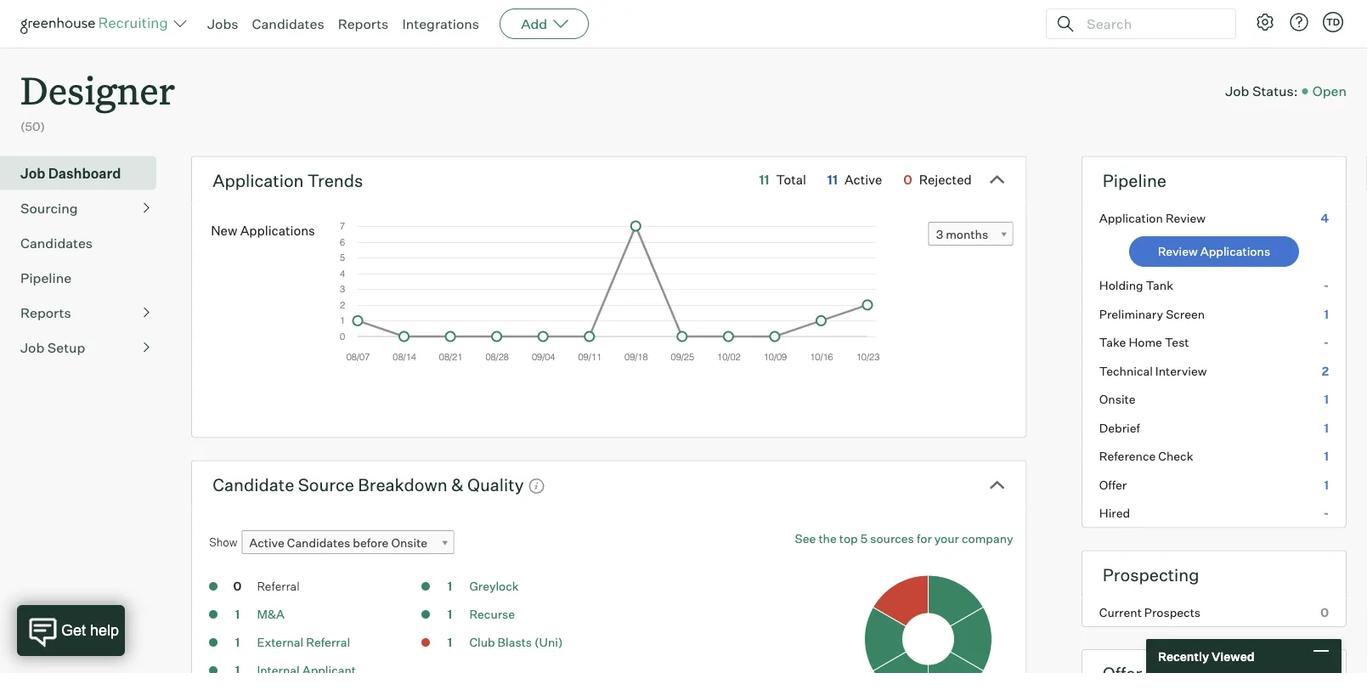 Task type: locate. For each thing, give the bounding box(es) containing it.
reports link down pipeline link
[[20, 302, 150, 323]]

1 link left recurse
[[433, 606, 467, 626]]

referral up m&a link
[[257, 579, 300, 594]]

pipeline up application review
[[1103, 170, 1167, 191]]

reports left integrations
[[338, 15, 389, 32]]

5
[[861, 531, 868, 546]]

screen
[[1166, 307, 1205, 321]]

pipeline
[[1103, 170, 1167, 191], [20, 269, 72, 286]]

2 vertical spatial -
[[1324, 506, 1329, 521]]

candidate source data is not real-time. data may take up to two days to reflect accurately. image
[[528, 478, 545, 495]]

reports up the job setup
[[20, 304, 71, 321]]

quality
[[467, 474, 524, 495]]

1 vertical spatial 0
[[233, 579, 242, 594]]

1 horizontal spatial onsite
[[1100, 392, 1136, 407]]

review up review applications in the right top of the page
[[1166, 211, 1206, 225]]

1 horizontal spatial 11
[[828, 172, 838, 188]]

1 vertical spatial onsite
[[391, 536, 428, 550]]

candidates left the before
[[287, 536, 350, 550]]

1 vertical spatial review
[[1158, 244, 1198, 259]]

designer (50)
[[20, 65, 175, 134]]

2 11 from the left
[[828, 172, 838, 188]]

applications for new applications
[[240, 222, 315, 238]]

job inside job setup "link"
[[20, 339, 44, 356]]

0 vertical spatial referral
[[257, 579, 300, 594]]

0 horizontal spatial 0
[[233, 579, 242, 594]]

2 - link from the top
[[1083, 328, 1346, 357]]

active candidates before onsite link
[[242, 530, 454, 555]]

1 vertical spatial - link
[[1083, 328, 1346, 357]]

0 vertical spatial applications
[[240, 222, 315, 238]]

td button
[[1323, 12, 1344, 32]]

candidates down sourcing
[[20, 234, 93, 251]]

- link down check
[[1083, 499, 1346, 527]]

1 vertical spatial pipeline
[[20, 269, 72, 286]]

review inside review applications link
[[1158, 244, 1198, 259]]

job inside job dashboard link
[[20, 165, 45, 182]]

11 total
[[759, 172, 806, 188]]

1 horizontal spatial applications
[[1201, 244, 1271, 259]]

application
[[213, 170, 304, 191], [1100, 211, 1163, 225]]

active
[[845, 172, 882, 188], [249, 536, 284, 550]]

applications down application trends
[[240, 222, 315, 238]]

0 vertical spatial pipeline
[[1103, 170, 1167, 191]]

sourcing
[[20, 199, 78, 216]]

see the top 5 sources for your company
[[795, 531, 1014, 546]]

0 vertical spatial candidates
[[252, 15, 324, 32]]

1 link left club
[[433, 634, 467, 654]]

active right total
[[845, 172, 882, 188]]

referral right external
[[306, 635, 350, 650]]

0
[[904, 172, 912, 188], [233, 579, 242, 594], [1321, 605, 1329, 620]]

review down application review
[[1158, 244, 1198, 259]]

viewed
[[1212, 649, 1255, 664]]

0 vertical spatial candidates link
[[252, 15, 324, 32]]

rejected
[[919, 172, 972, 188]]

1 link for external referral
[[220, 634, 254, 654]]

1 link for m&a
[[220, 606, 254, 626]]

candidates
[[252, 15, 324, 32], [20, 234, 93, 251], [287, 536, 350, 550]]

club blasts (uni) link
[[469, 635, 563, 650]]

0 vertical spatial - link
[[1083, 271, 1346, 300]]

applications up screen
[[1201, 244, 1271, 259]]

1 horizontal spatial application
[[1100, 211, 1163, 225]]

months
[[946, 227, 988, 242]]

recently
[[1158, 649, 1209, 664]]

candidates link right jobs link
[[252, 15, 324, 32]]

applications
[[240, 222, 315, 238], [1201, 244, 1271, 259]]

reports link
[[338, 15, 389, 32], [20, 302, 150, 323]]

0 horizontal spatial candidates link
[[20, 233, 150, 253]]

referral
[[257, 579, 300, 594], [306, 635, 350, 650]]

review applications link
[[1129, 236, 1299, 267]]

0 rejected
[[904, 172, 972, 188]]

1 horizontal spatial 0
[[904, 172, 912, 188]]

job dashboard link
[[20, 163, 150, 183]]

1 horizontal spatial pipeline
[[1103, 170, 1167, 191]]

review applications
[[1158, 244, 1271, 259]]

1 link left greylock
[[433, 578, 467, 598]]

Search text field
[[1083, 11, 1220, 36]]

active right show
[[249, 536, 284, 550]]

0 vertical spatial application
[[213, 170, 304, 191]]

job left setup
[[20, 339, 44, 356]]

1 vertical spatial reports
[[20, 304, 71, 321]]

1
[[1324, 307, 1329, 321], [1324, 392, 1329, 407], [1324, 420, 1329, 435], [1324, 449, 1329, 464], [1324, 477, 1329, 492], [447, 579, 452, 594], [235, 607, 240, 622], [447, 607, 452, 622], [235, 635, 240, 650], [447, 635, 452, 650]]

2
[[1322, 363, 1329, 378]]

1 - link from the top
[[1083, 271, 1346, 300]]

0 horizontal spatial 11
[[759, 172, 770, 188]]

11 right total
[[828, 172, 838, 188]]

1 link for recurse
[[433, 606, 467, 626]]

applications inside review applications link
[[1201, 244, 1271, 259]]

2 vertical spatial job
[[20, 339, 44, 356]]

reports link left integrations
[[338, 15, 389, 32]]

prospecting
[[1103, 564, 1200, 585]]

job left status:
[[1226, 83, 1250, 100]]

offer
[[1100, 477, 1127, 492]]

onsite up debrief
[[1100, 392, 1136, 407]]

breakdown
[[358, 474, 448, 495]]

2 horizontal spatial 0
[[1321, 605, 1329, 620]]

pipeline inside pipeline link
[[20, 269, 72, 286]]

add
[[521, 15, 547, 32]]

pipeline down sourcing
[[20, 269, 72, 286]]

reference check
[[1100, 449, 1194, 464]]

1 horizontal spatial active
[[845, 172, 882, 188]]

1 vertical spatial candidates link
[[20, 233, 150, 253]]

reports
[[338, 15, 389, 32], [20, 304, 71, 321]]

0 horizontal spatial referral
[[257, 579, 300, 594]]

0 vertical spatial onsite
[[1100, 392, 1136, 407]]

1 vertical spatial reports link
[[20, 302, 150, 323]]

0 horizontal spatial application
[[213, 170, 304, 191]]

current prospects
[[1100, 605, 1201, 620]]

2 vertical spatial 0
[[1321, 605, 1329, 620]]

debrief
[[1100, 420, 1140, 435]]

1 horizontal spatial reports
[[338, 15, 389, 32]]

1 vertical spatial referral
[[306, 635, 350, 650]]

new applications
[[211, 222, 315, 238]]

2 vertical spatial candidates
[[287, 536, 350, 550]]

m&a
[[257, 607, 285, 622]]

-
[[1324, 278, 1329, 293], [1324, 335, 1329, 350], [1324, 506, 1329, 521]]

3 months
[[936, 227, 988, 242]]

0 horizontal spatial pipeline
[[20, 269, 72, 286]]

0 horizontal spatial applications
[[240, 222, 315, 238]]

1 link left external
[[220, 634, 254, 654]]

- link down review applications link on the top
[[1083, 271, 1346, 300]]

1 - from the top
[[1324, 278, 1329, 293]]

job
[[1226, 83, 1250, 100], [20, 165, 45, 182], [20, 339, 44, 356]]

jobs link
[[207, 15, 238, 32]]

2 vertical spatial - link
[[1083, 499, 1346, 527]]

top
[[839, 531, 858, 546]]

interview
[[1156, 363, 1207, 378]]

recently viewed
[[1158, 649, 1255, 664]]

1 link left m&a
[[220, 606, 254, 626]]

see the top 5 sources for your company link
[[795, 530, 1014, 547]]

1 vertical spatial application
[[1100, 211, 1163, 225]]

candidates right jobs link
[[252, 15, 324, 32]]

0 vertical spatial job
[[1226, 83, 1250, 100]]

td button
[[1320, 8, 1347, 36]]

pipeline link
[[20, 267, 150, 288]]

1 vertical spatial applications
[[1201, 244, 1271, 259]]

job up sourcing
[[20, 165, 45, 182]]

0 horizontal spatial active
[[249, 536, 284, 550]]

m&a link
[[257, 607, 285, 622]]

11
[[759, 172, 770, 188], [828, 172, 838, 188]]

candidates link up pipeline link
[[20, 233, 150, 253]]

1 link
[[433, 578, 467, 598], [220, 606, 254, 626], [433, 606, 467, 626], [220, 634, 254, 654], [433, 634, 467, 654]]

- link down screen
[[1083, 328, 1346, 357]]

3 - link from the top
[[1083, 499, 1346, 527]]

onsite right the before
[[391, 536, 428, 550]]

1 vertical spatial -
[[1324, 335, 1329, 350]]

1 11 from the left
[[759, 172, 770, 188]]

0 vertical spatial -
[[1324, 278, 1329, 293]]

1 vertical spatial job
[[20, 165, 45, 182]]

1 vertical spatial active
[[249, 536, 284, 550]]

- link
[[1083, 271, 1346, 300], [1083, 328, 1346, 357], [1083, 499, 1346, 527]]

0 vertical spatial active
[[845, 172, 882, 188]]

current
[[1100, 605, 1142, 620]]

11 left total
[[759, 172, 770, 188]]

0 horizontal spatial reports
[[20, 304, 71, 321]]

0 vertical spatial reports
[[338, 15, 389, 32]]

integrations link
[[402, 15, 479, 32]]

0 vertical spatial reports link
[[338, 15, 389, 32]]



Task type: vqa. For each thing, say whether or not it's contained in the screenshot.
TD button
yes



Task type: describe. For each thing, give the bounding box(es) containing it.
11 for 11 active
[[828, 172, 838, 188]]

job for job dashboard
[[20, 165, 45, 182]]

td
[[1326, 16, 1340, 28]]

job setup
[[20, 339, 85, 356]]

job status:
[[1226, 83, 1298, 100]]

preliminary
[[1100, 307, 1164, 321]]

designer link
[[20, 48, 175, 118]]

3 - from the top
[[1324, 506, 1329, 521]]

job for job status:
[[1226, 83, 1250, 100]]

candidate
[[213, 474, 294, 495]]

recurse
[[469, 607, 515, 622]]

greylock
[[469, 579, 519, 594]]

setup
[[47, 339, 85, 356]]

source
[[298, 474, 354, 495]]

club
[[469, 635, 495, 650]]

sources
[[870, 531, 914, 546]]

sourcing link
[[20, 198, 150, 218]]

0 horizontal spatial reports link
[[20, 302, 150, 323]]

dashboard
[[48, 165, 121, 182]]

job setup link
[[20, 337, 150, 358]]

application for application review
[[1100, 211, 1163, 225]]

0 vertical spatial 0
[[904, 172, 912, 188]]

11 active
[[828, 172, 882, 188]]

application trends
[[213, 170, 363, 191]]

jobs
[[207, 15, 238, 32]]

candidate source data is not real-time. data may take up to two days to reflect accurately. element
[[524, 470, 545, 499]]

active candidates before onsite
[[249, 536, 428, 550]]

company
[[962, 531, 1014, 546]]

&
[[451, 474, 464, 495]]

job dashboard
[[20, 165, 121, 182]]

integrations
[[402, 15, 479, 32]]

1 link for club blasts (uni)
[[433, 634, 467, 654]]

add button
[[500, 8, 589, 39]]

reference
[[1100, 449, 1156, 464]]

prospects
[[1145, 605, 1201, 620]]

job for job setup
[[20, 339, 44, 356]]

technical
[[1100, 363, 1153, 378]]

applications for review applications
[[1201, 244, 1271, 259]]

greylock link
[[469, 579, 519, 594]]

0 vertical spatial review
[[1166, 211, 1206, 225]]

open
[[1313, 83, 1347, 100]]

trends
[[307, 170, 363, 191]]

greenhouse recruiting image
[[20, 14, 173, 34]]

your
[[935, 531, 959, 546]]

external referral
[[257, 635, 350, 650]]

2 - from the top
[[1324, 335, 1329, 350]]

4
[[1321, 211, 1329, 225]]

configure image
[[1255, 12, 1276, 32]]

1 vertical spatial candidates
[[20, 234, 93, 251]]

preliminary screen
[[1100, 307, 1205, 321]]

before
[[353, 536, 389, 550]]

3
[[936, 227, 943, 242]]

the
[[819, 531, 837, 546]]

external
[[257, 635, 304, 650]]

show
[[209, 535, 237, 549]]

technical interview
[[1100, 363, 1207, 378]]

1 horizontal spatial reports link
[[338, 15, 389, 32]]

application for application trends
[[213, 170, 304, 191]]

total
[[776, 172, 806, 188]]

status:
[[1253, 83, 1298, 100]]

1 link for greylock
[[433, 578, 467, 598]]

(uni)
[[535, 635, 563, 650]]

external referral link
[[257, 635, 350, 650]]

see
[[795, 531, 816, 546]]

new
[[211, 222, 237, 238]]

recurse link
[[469, 607, 515, 622]]

candidate source breakdown & quality
[[213, 474, 524, 495]]

3 months link
[[929, 222, 1014, 247]]

1 horizontal spatial candidates link
[[252, 15, 324, 32]]

application review
[[1100, 211, 1206, 225]]

check
[[1159, 449, 1194, 464]]

0 horizontal spatial onsite
[[391, 536, 428, 550]]

1 horizontal spatial referral
[[306, 635, 350, 650]]

designer
[[20, 65, 175, 115]]

blasts
[[498, 635, 532, 650]]

club blasts (uni)
[[469, 635, 563, 650]]

for
[[917, 531, 932, 546]]

11 for 11 total
[[759, 172, 770, 188]]

(50)
[[20, 119, 45, 134]]



